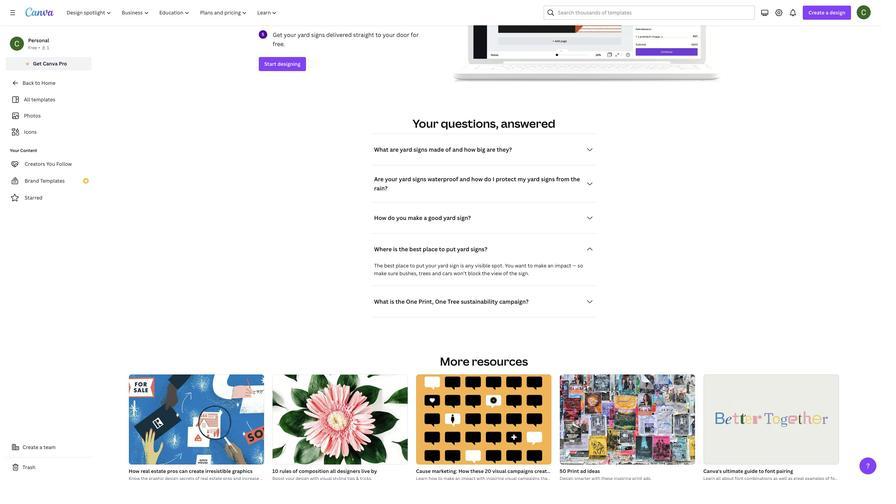 Task type: vqa. For each thing, say whether or not it's contained in the screenshot.
How real estate pros can create irresistible graphics image
yes



Task type: describe. For each thing, give the bounding box(es) containing it.
10 rules of composition all designers live by link
[[272, 468, 408, 475]]

estate
[[151, 468, 166, 475]]

signs?
[[471, 245, 487, 253]]

created
[[534, 468, 553, 475]]

back to home link
[[6, 76, 92, 90]]

yard inside "dropdown button"
[[400, 146, 412, 154]]

pairing
[[776, 468, 793, 475]]

and inside are your yard signs waterproof and how do i protect my yard signs from the rain?
[[460, 175, 470, 183]]

campaigns
[[508, 468, 533, 475]]

all
[[24, 96, 30, 103]]

print,
[[419, 298, 434, 306]]

create a design button
[[803, 6, 851, 20]]

how real estate pros can create irresistible graphics
[[129, 468, 253, 475]]

ultimate
[[723, 468, 743, 475]]

designing
[[277, 61, 300, 67]]

canva
[[43, 60, 58, 67]]

to up bushes,
[[410, 262, 415, 269]]

all templates link
[[10, 93, 87, 106]]

what is the one print, one tree sustainability campaign?
[[374, 298, 529, 306]]

ideas
[[587, 468, 600, 475]]

starred
[[25, 194, 42, 201]]

waterproof
[[428, 175, 458, 183]]

my
[[518, 175, 526, 183]]

2 horizontal spatial how
[[458, 468, 469, 475]]

your content
[[10, 148, 37, 154]]

of inside "dropdown button"
[[445, 146, 451, 154]]

signs left from on the top of page
[[541, 175, 555, 183]]

rain?
[[374, 185, 387, 192]]

how do you make a good yard sign? button
[[371, 211, 597, 225]]

print
[[567, 468, 579, 475]]

create for create a team
[[23, 444, 38, 451]]

protect
[[496, 175, 516, 183]]

real
[[141, 468, 150, 475]]

10 rules of composition all designers live by image
[[272, 375, 408, 465]]

resources
[[472, 354, 528, 369]]

won't
[[453, 270, 467, 277]]

for
[[411, 31, 419, 39]]

2 one from the left
[[435, 298, 446, 306]]

0 horizontal spatial of
[[293, 468, 298, 475]]

2 are from the left
[[487, 146, 495, 154]]

a inside dropdown button
[[424, 214, 427, 222]]

spot.
[[492, 262, 504, 269]]

cause marketing: how these 20 visual campaigns created a massive impact image
[[416, 375, 551, 465]]

how inside "dropdown button"
[[464, 146, 476, 154]]

designers
[[337, 468, 360, 475]]

brand templates
[[25, 177, 65, 184]]

the down visible
[[482, 270, 490, 277]]

cause marketing: how these 20 visual campaigns created a massive impact
[[416, 468, 595, 475]]

starred link
[[6, 191, 92, 205]]

start designing link
[[259, 57, 306, 71]]

graphics
[[232, 468, 253, 475]]

free.
[[273, 40, 285, 48]]

create a team
[[23, 444, 56, 451]]

50 print ad ideas link
[[560, 468, 695, 475]]

to left "font"
[[759, 468, 764, 475]]

what are yard signs made of and how big are they? button
[[371, 143, 597, 157]]

make inside dropdown button
[[408, 214, 422, 222]]

and inside the best place to put your yard sign is any visible spot. you want to make an impact — so make sure bushes, trees and cars won't block the view of the sign.
[[432, 270, 441, 277]]

how real estate pros can create irresistible graphics link
[[129, 468, 264, 475]]

your for your questions, answered
[[413, 116, 438, 131]]

delivered
[[326, 31, 352, 39]]

your for your content
[[10, 148, 19, 154]]

50 print ad ideas image
[[560, 375, 695, 465]]

1
[[47, 45, 49, 51]]

get canva pro button
[[6, 57, 92, 70]]

to inside dropdown button
[[439, 245, 445, 253]]

—
[[572, 262, 576, 269]]

good
[[428, 214, 442, 222]]

canva's ultimate guide to font pairing image
[[703, 375, 839, 465]]

door
[[396, 31, 409, 39]]

the
[[374, 262, 383, 269]]

team
[[43, 444, 56, 451]]

free
[[28, 45, 37, 51]]

get for get canva pro
[[33, 60, 42, 67]]

how for how do you make a good yard sign?
[[374, 214, 386, 222]]

canva's ultimate guide to font pairing
[[703, 468, 793, 475]]

sustainability
[[461, 298, 498, 306]]

answered
[[501, 116, 555, 131]]

free •
[[28, 45, 40, 51]]

tree
[[448, 298, 459, 306]]

•
[[38, 45, 40, 51]]

is for place
[[393, 245, 397, 253]]

photos link
[[10, 109, 87, 123]]

your inside the best place to put your yard sign is any visible spot. you want to make an impact — so make sure bushes, trees and cars won't block the view of the sign.
[[426, 262, 436, 269]]

to right back
[[35, 80, 40, 86]]

visible
[[475, 262, 490, 269]]

sign
[[449, 262, 459, 269]]

your left door
[[383, 31, 395, 39]]

trash link
[[6, 461, 92, 475]]

font
[[765, 468, 775, 475]]

more
[[440, 354, 469, 369]]

from
[[556, 175, 569, 183]]

to inside get your yard signs delivered straight to your door for free.
[[375, 31, 381, 39]]

1 one from the left
[[406, 298, 417, 306]]

big
[[477, 146, 485, 154]]

get for get your yard signs delivered straight to your door for free.
[[273, 31, 282, 39]]

0 horizontal spatial make
[[374, 270, 387, 277]]

place inside dropdown button
[[423, 245, 438, 253]]

get canva pro
[[33, 60, 67, 67]]

view
[[491, 270, 502, 277]]

where
[[374, 245, 392, 253]]

50 print ad ideas
[[560, 468, 600, 475]]

questions,
[[441, 116, 499, 131]]

put inside dropdown button
[[446, 245, 456, 253]]

visual
[[492, 468, 506, 475]]



Task type: locate. For each thing, give the bounding box(es) containing it.
cars
[[442, 270, 452, 277]]

how left i
[[471, 175, 483, 183]]

50
[[560, 468, 566, 475]]

what inside "dropdown button"
[[374, 146, 388, 154]]

by
[[371, 468, 377, 475]]

a left team
[[40, 444, 42, 451]]

your questions, answered
[[413, 116, 555, 131]]

0 vertical spatial get
[[273, 31, 282, 39]]

signs for waterproof
[[412, 175, 426, 183]]

a inside button
[[40, 444, 42, 451]]

your up the made on the top of the page
[[413, 116, 438, 131]]

signs for made
[[413, 146, 427, 154]]

do inside "how do you make a good yard sign?" dropdown button
[[388, 214, 395, 222]]

of inside the best place to put your yard sign is any visible spot. you want to make an impact — so make sure bushes, trees and cars won't block the view of the sign.
[[503, 270, 508, 277]]

make right you
[[408, 214, 422, 222]]

1 vertical spatial make
[[534, 262, 546, 269]]

10 rules of composition all designers live by
[[272, 468, 377, 475]]

these
[[470, 468, 484, 475]]

your inside are your yard signs waterproof and how do i protect my yard signs from the rain?
[[385, 175, 397, 183]]

do left i
[[484, 175, 491, 183]]

0 horizontal spatial create
[[23, 444, 38, 451]]

do left you
[[388, 214, 395, 222]]

0 vertical spatial make
[[408, 214, 422, 222]]

is down "sure"
[[390, 298, 394, 306]]

you left want
[[505, 262, 514, 269]]

content
[[20, 148, 37, 154]]

how left real at left
[[129, 468, 139, 475]]

0 vertical spatial create
[[809, 9, 825, 16]]

0 vertical spatial is
[[393, 245, 397, 253]]

Search search field
[[558, 6, 750, 19]]

0 vertical spatial what
[[374, 146, 388, 154]]

signs inside "dropdown button"
[[413, 146, 427, 154]]

so
[[578, 262, 583, 269]]

1 vertical spatial place
[[396, 262, 409, 269]]

1 horizontal spatial make
[[408, 214, 422, 222]]

one
[[406, 298, 417, 306], [435, 298, 446, 306]]

how left you
[[374, 214, 386, 222]]

yard left the signs?
[[457, 245, 469, 253]]

top level navigation element
[[62, 6, 283, 20]]

want
[[515, 262, 526, 269]]

yard up cars
[[438, 262, 448, 269]]

best inside dropdown button
[[409, 245, 421, 253]]

0 vertical spatial of
[[445, 146, 451, 154]]

place up bushes,
[[396, 262, 409, 269]]

are your yard signs waterproof and how do i protect my yard signs from the rain? button
[[371, 174, 597, 194]]

1 vertical spatial how
[[471, 175, 483, 183]]

0 horizontal spatial get
[[33, 60, 42, 67]]

0 horizontal spatial how
[[129, 468, 139, 475]]

2 what from the top
[[374, 298, 388, 306]]

do inside are your yard signs waterproof and how do i protect my yard signs from the rain?
[[484, 175, 491, 183]]

1 vertical spatial put
[[416, 262, 424, 269]]

signs for delivered
[[311, 31, 325, 39]]

canva's
[[703, 468, 722, 475]]

you inside the best place to put your yard sign is any visible spot. you want to make an impact — so make sure bushes, trees and cars won't block the view of the sign.
[[505, 262, 514, 269]]

1 horizontal spatial put
[[446, 245, 456, 253]]

1 vertical spatial and
[[460, 175, 470, 183]]

sure
[[388, 270, 398, 277]]

0 horizontal spatial one
[[406, 298, 417, 306]]

put up sign
[[446, 245, 456, 253]]

back to home
[[23, 80, 55, 86]]

is for print,
[[390, 298, 394, 306]]

do
[[484, 175, 491, 183], [388, 214, 395, 222]]

1 horizontal spatial place
[[423, 245, 438, 253]]

to
[[375, 31, 381, 39], [35, 80, 40, 86], [439, 245, 445, 253], [410, 262, 415, 269], [528, 262, 533, 269], [759, 468, 764, 475]]

make left an
[[534, 262, 546, 269]]

put up trees
[[416, 262, 424, 269]]

put inside the best place to put your yard sign is any visible spot. you want to make an impact — so make sure bushes, trees and cars won't block the view of the sign.
[[416, 262, 424, 269]]

pro
[[59, 60, 67, 67]]

how inside dropdown button
[[374, 214, 386, 222]]

how inside are your yard signs waterproof and how do i protect my yard signs from the rain?
[[471, 175, 483, 183]]

i
[[493, 175, 494, 183]]

photos
[[24, 112, 41, 119]]

icons link
[[10, 125, 87, 139]]

place inside the best place to put your yard sign is any visible spot. you want to make an impact — so make sure bushes, trees and cars won't block the view of the sign.
[[396, 262, 409, 269]]

2 horizontal spatial make
[[534, 262, 546, 269]]

create left team
[[23, 444, 38, 451]]

your right the are
[[385, 175, 397, 183]]

your up free. on the left top of page
[[284, 31, 296, 39]]

0 vertical spatial put
[[446, 245, 456, 253]]

the
[[571, 175, 580, 183], [399, 245, 408, 253], [482, 270, 490, 277], [509, 270, 517, 277], [395, 298, 405, 306]]

rules
[[279, 468, 291, 475]]

where is the best place to put yard signs? button
[[371, 242, 597, 256]]

and
[[452, 146, 463, 154], [460, 175, 470, 183], [432, 270, 441, 277]]

0 vertical spatial you
[[46, 161, 55, 167]]

0 horizontal spatial place
[[396, 262, 409, 269]]

1 vertical spatial of
[[503, 270, 508, 277]]

is left any
[[460, 262, 464, 269]]

canva's ultimate guide to font pairing link
[[703, 468, 839, 475]]

0 vertical spatial and
[[452, 146, 463, 154]]

2 horizontal spatial of
[[503, 270, 508, 277]]

sign?
[[457, 214, 471, 222]]

2 vertical spatial and
[[432, 270, 441, 277]]

1 horizontal spatial do
[[484, 175, 491, 183]]

impact left —
[[555, 262, 571, 269]]

impact inside the best place to put your yard sign is any visible spot. you want to make an impact — so make sure bushes, trees and cars won't block the view of the sign.
[[555, 262, 571, 269]]

and right the made on the top of the page
[[452, 146, 463, 154]]

0 horizontal spatial your
[[10, 148, 19, 154]]

yard left the made on the top of the page
[[400, 146, 412, 154]]

and left cars
[[432, 270, 441, 277]]

1 horizontal spatial your
[[413, 116, 438, 131]]

what
[[374, 146, 388, 154], [374, 298, 388, 306]]

0 vertical spatial how
[[464, 146, 476, 154]]

create
[[189, 468, 204, 475]]

is inside what is the one print, one tree sustainability campaign? dropdown button
[[390, 298, 394, 306]]

creators
[[25, 161, 45, 167]]

massive
[[558, 468, 577, 475]]

make
[[408, 214, 422, 222], [534, 262, 546, 269], [374, 270, 387, 277]]

how to design and print your yards sign image
[[453, 0, 721, 81]]

0 vertical spatial your
[[413, 116, 438, 131]]

best up bushes,
[[409, 245, 421, 253]]

0 horizontal spatial do
[[388, 214, 395, 222]]

is right the where
[[393, 245, 397, 253]]

best up "sure"
[[384, 262, 395, 269]]

the left print, at left bottom
[[395, 298, 405, 306]]

place up trees
[[423, 245, 438, 253]]

2 vertical spatial make
[[374, 270, 387, 277]]

of right the made on the top of the page
[[445, 146, 451, 154]]

made
[[429, 146, 444, 154]]

create inside button
[[23, 444, 38, 451]]

marketing:
[[432, 468, 457, 475]]

1 horizontal spatial are
[[487, 146, 495, 154]]

get up free. on the left top of page
[[273, 31, 282, 39]]

yard inside get your yard signs delivered straight to your door for free.
[[298, 31, 310, 39]]

0 horizontal spatial are
[[390, 146, 398, 154]]

1 horizontal spatial how
[[374, 214, 386, 222]]

to right want
[[528, 262, 533, 269]]

christina overa image
[[857, 5, 871, 19]]

block
[[468, 270, 481, 277]]

sign.
[[518, 270, 529, 277]]

the inside are your yard signs waterproof and how do i protect my yard signs from the rain?
[[571, 175, 580, 183]]

what for what is the one print, one tree sustainability campaign?
[[374, 298, 388, 306]]

20
[[485, 468, 491, 475]]

what down "sure"
[[374, 298, 388, 306]]

your left content
[[10, 148, 19, 154]]

1 vertical spatial what
[[374, 298, 388, 306]]

of right view
[[503, 270, 508, 277]]

the right from on the top of page
[[571, 175, 580, 183]]

what is the one print, one tree sustainability campaign? button
[[371, 295, 597, 309]]

of right rules
[[293, 468, 298, 475]]

make down 'the'
[[374, 270, 387, 277]]

1 vertical spatial impact
[[578, 468, 595, 475]]

0 horizontal spatial you
[[46, 161, 55, 167]]

get inside button
[[33, 60, 42, 67]]

you
[[46, 161, 55, 167], [505, 262, 514, 269]]

brand templates link
[[6, 174, 92, 188]]

a left design
[[826, 9, 828, 16]]

create left design
[[809, 9, 825, 16]]

how
[[464, 146, 476, 154], [471, 175, 483, 183]]

is
[[393, 245, 397, 253], [460, 262, 464, 269], [390, 298, 394, 306]]

of
[[445, 146, 451, 154], [503, 270, 508, 277], [293, 468, 298, 475]]

how real estate pros can create irresistible graphics image
[[129, 375, 264, 465]]

bushes,
[[399, 270, 418, 277]]

is inside the best place to put your yard sign is any visible spot. you want to make an impact — so make sure bushes, trees and cars won't block the view of the sign.
[[460, 262, 464, 269]]

brand
[[25, 177, 39, 184]]

0 vertical spatial place
[[423, 245, 438, 253]]

what up the are
[[374, 146, 388, 154]]

1 vertical spatial is
[[460, 262, 464, 269]]

signs left "waterproof" at top
[[412, 175, 426, 183]]

1 horizontal spatial you
[[505, 262, 514, 269]]

campaign?
[[499, 298, 529, 306]]

a left 50
[[554, 468, 557, 475]]

how left big
[[464, 146, 476, 154]]

to right straight
[[375, 31, 381, 39]]

0 vertical spatial best
[[409, 245, 421, 253]]

create inside dropdown button
[[809, 9, 825, 16]]

None search field
[[544, 6, 755, 20]]

how do you make a good yard sign?
[[374, 214, 471, 222]]

irresistible
[[205, 468, 231, 475]]

1 horizontal spatial of
[[445, 146, 451, 154]]

0 vertical spatial impact
[[555, 262, 571, 269]]

you
[[396, 214, 406, 222]]

signs left the made on the top of the page
[[413, 146, 427, 154]]

create
[[809, 9, 825, 16], [23, 444, 38, 451]]

get left canva
[[33, 60, 42, 67]]

icons
[[24, 129, 37, 135]]

yard inside dropdown button
[[443, 214, 456, 222]]

1 horizontal spatial create
[[809, 9, 825, 16]]

pros
[[167, 468, 178, 475]]

get inside get your yard signs delivered straight to your door for free.
[[273, 31, 282, 39]]

1 what from the top
[[374, 146, 388, 154]]

cause
[[416, 468, 431, 475]]

0 horizontal spatial best
[[384, 262, 395, 269]]

straight
[[353, 31, 374, 39]]

impact right massive
[[578, 468, 595, 475]]

templates
[[40, 177, 65, 184]]

they?
[[497, 146, 512, 154]]

yard right my
[[527, 175, 540, 183]]

1 vertical spatial best
[[384, 262, 395, 269]]

a inside dropdown button
[[826, 9, 828, 16]]

create for create a design
[[809, 9, 825, 16]]

all templates
[[24, 96, 55, 103]]

your
[[413, 116, 438, 131], [10, 148, 19, 154]]

1 horizontal spatial get
[[273, 31, 282, 39]]

creators you follow link
[[6, 157, 92, 171]]

signs inside get your yard signs delivered straight to your door for free.
[[311, 31, 325, 39]]

and right "waterproof" at top
[[460, 175, 470, 183]]

1 vertical spatial your
[[10, 148, 19, 154]]

1 horizontal spatial impact
[[578, 468, 595, 475]]

design
[[830, 9, 845, 16]]

the left sign.
[[509, 270, 517, 277]]

any
[[465, 262, 474, 269]]

you left follow
[[46, 161, 55, 167]]

1 vertical spatial create
[[23, 444, 38, 451]]

one left tree
[[435, 298, 446, 306]]

get
[[273, 31, 282, 39], [33, 60, 42, 67]]

ad
[[580, 468, 586, 475]]

2 vertical spatial of
[[293, 468, 298, 475]]

and inside "dropdown button"
[[452, 146, 463, 154]]

1 vertical spatial get
[[33, 60, 42, 67]]

what inside dropdown button
[[374, 298, 388, 306]]

a left good
[[424, 214, 427, 222]]

0 horizontal spatial put
[[416, 262, 424, 269]]

how left these
[[458, 468, 469, 475]]

yard up designing
[[298, 31, 310, 39]]

1 horizontal spatial one
[[435, 298, 446, 306]]

can
[[179, 468, 188, 475]]

templates
[[31, 96, 55, 103]]

the best place to put your yard sign is any visible spot. you want to make an impact — so make sure bushes, trees and cars won't block the view of the sign.
[[374, 262, 583, 277]]

what for what are yard signs made of and how big are they?
[[374, 146, 388, 154]]

create a design
[[809, 9, 845, 16]]

follow
[[56, 161, 72, 167]]

yard inside dropdown button
[[457, 245, 469, 253]]

one left print, at left bottom
[[406, 298, 417, 306]]

0 vertical spatial do
[[484, 175, 491, 183]]

is inside where is the best place to put yard signs? dropdown button
[[393, 245, 397, 253]]

your up trees
[[426, 262, 436, 269]]

an
[[548, 262, 553, 269]]

yard right the are
[[399, 175, 411, 183]]

yard inside the best place to put your yard sign is any visible spot. you want to make an impact — so make sure bushes, trees and cars won't block the view of the sign.
[[438, 262, 448, 269]]

yard right good
[[443, 214, 456, 222]]

0 horizontal spatial impact
[[555, 262, 571, 269]]

are your yard signs waterproof and how do i protect my yard signs from the rain?
[[374, 175, 580, 192]]

signs left the delivered on the top
[[311, 31, 325, 39]]

1 vertical spatial you
[[505, 262, 514, 269]]

best inside the best place to put your yard sign is any visible spot. you want to make an impact — so make sure bushes, trees and cars won't block the view of the sign.
[[384, 262, 395, 269]]

creators you follow
[[25, 161, 72, 167]]

how for how real estate pros can create irresistible graphics
[[129, 468, 139, 475]]

more resources
[[440, 354, 528, 369]]

the right the where
[[399, 245, 408, 253]]

1 are from the left
[[390, 146, 398, 154]]

to up cars
[[439, 245, 445, 253]]

2 vertical spatial is
[[390, 298, 394, 306]]

you inside creators you follow 'link'
[[46, 161, 55, 167]]

1 horizontal spatial best
[[409, 245, 421, 253]]

1 vertical spatial do
[[388, 214, 395, 222]]



